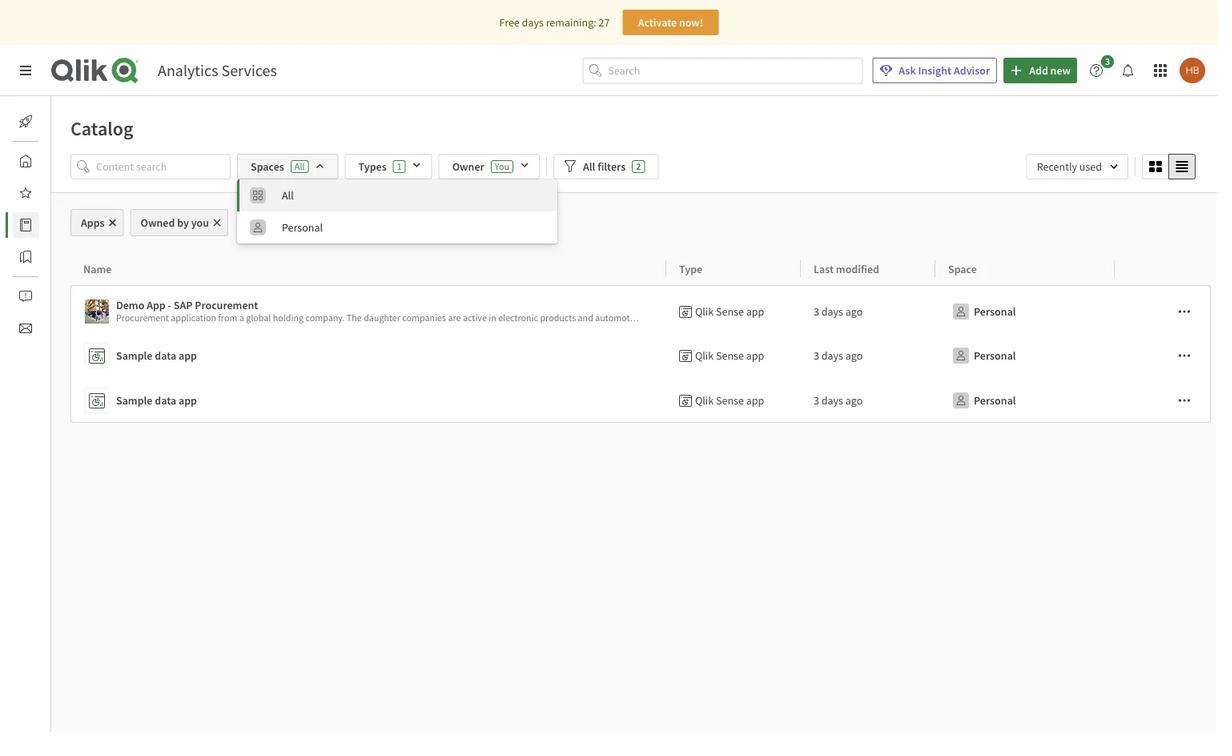 Task type: describe. For each thing, give the bounding box(es) containing it.
all for all element
[[282, 188, 294, 203]]

cell for 2nd personal cell from the top of the page
[[1115, 333, 1212, 378]]

27
[[599, 15, 610, 30]]

sample data app for 2nd personal cell from the top of the page's qlik sense app cell's sample data app button
[[116, 349, 197, 363]]

add new
[[1030, 63, 1071, 78]]

catalog inside navigation pane 'element'
[[51, 218, 87, 232]]

modified
[[836, 262, 880, 276]]

0 horizontal spatial sap
[[174, 298, 193, 313]]

personal for personal link
[[282, 220, 323, 235]]

all for all filters
[[583, 159, 596, 174]]

name
[[83, 262, 112, 276]]

space
[[949, 262, 977, 276]]

daughter
[[364, 312, 401, 324]]

1 and from the left
[[578, 312, 594, 324]]

recently used
[[1037, 159, 1103, 174]]

free days remaining: 27
[[500, 15, 610, 30]]

Search text field
[[608, 57, 863, 84]]

used
[[1080, 159, 1103, 174]]

spaces
[[251, 159, 284, 174]]

3 for first personal cell
[[814, 305, 820, 319]]

1 personal cell from the top
[[936, 285, 1115, 333]]

comes
[[833, 312, 859, 324]]

system.
[[922, 312, 953, 324]]

sample data app for sample data app button corresponding to qlik sense app cell corresponding to third personal cell
[[116, 393, 197, 408]]

getting started image
[[19, 115, 32, 128]]

ask insight advisor
[[899, 63, 991, 78]]

type
[[680, 262, 703, 276]]

navigation pane element
[[0, 103, 87, 348]]

2 the from the left
[[796, 312, 811, 324]]

personal for 3 days ago cell for qlik sense app cell related to first personal cell personal button
[[974, 305, 1017, 319]]

owned by you button
[[130, 209, 228, 236]]

3 days ago button for qlik sense app cell related to first personal cell
[[814, 299, 863, 325]]

new
[[1051, 63, 1071, 78]]

you
[[495, 160, 510, 173]]

to
[[644, 312, 652, 324]]

activate now! link
[[623, 10, 719, 35]]

home link
[[13, 148, 80, 174]]

etc.
[[780, 312, 794, 324]]

Recently used field
[[1027, 154, 1129, 179]]

2 from from the left
[[861, 312, 880, 324]]

products
[[540, 312, 576, 324]]

Content search text field
[[96, 154, 231, 180]]

3 days ago cell for qlik sense app cell related to first personal cell
[[801, 285, 936, 333]]

ask insight advisor button
[[873, 58, 998, 83]]

subscriptions image
[[19, 322, 32, 335]]

personal button for 3 days ago cell for qlik sense app cell related to first personal cell
[[949, 299, 1020, 325]]

demo app - sap procurement procurement application from a global holding company. the daughter companies are active in electronic products and automotive to chemicals and pharmaceutical etc. the data comes from a sap bw system.
[[116, 298, 953, 324]]

3 inside the "3" dropdown button
[[1106, 55, 1111, 68]]

3 days ago button for 2nd personal cell from the top of the page's qlik sense app cell
[[814, 343, 863, 369]]

owner
[[452, 159, 485, 174]]

2
[[636, 160, 641, 173]]

3 days ago cell for 2nd personal cell from the top of the page's qlik sense app cell
[[801, 333, 936, 378]]

switch view group
[[1143, 154, 1196, 179]]

owned
[[141, 216, 175, 230]]

alerts
[[51, 289, 78, 304]]

home
[[51, 154, 80, 168]]

1
[[397, 160, 402, 173]]

qlik sense app cell for third personal cell
[[667, 378, 801, 423]]

pharmaceutical
[[715, 312, 778, 324]]

personal button for 3 days ago cell associated with qlik sense app cell corresponding to third personal cell
[[949, 388, 1020, 413]]

personal element
[[282, 220, 548, 235]]

ago for third personal cell
[[846, 393, 863, 408]]

1 qlik sense app from the top
[[696, 305, 765, 319]]

cell for third personal cell
[[1115, 378, 1212, 423]]

sample for 2nd personal cell from the top of the page's qlik sense app cell's sample data app button
[[116, 349, 153, 363]]

last
[[814, 262, 834, 276]]

favorites image
[[19, 187, 32, 200]]

apps
[[81, 216, 105, 230]]

recently
[[1037, 159, 1078, 174]]

advisor
[[954, 63, 991, 78]]

sense for sample data app button corresponding to qlik sense app cell corresponding to third personal cell
[[716, 393, 744, 408]]

3 days ago for 3 days ago button corresponding to 2nd personal cell from the top of the page's qlik sense app cell
[[814, 349, 863, 363]]

application
[[171, 312, 216, 324]]

2 and from the left
[[697, 312, 713, 324]]

catalog link
[[13, 212, 87, 238]]

3 days ago cell for qlik sense app cell corresponding to third personal cell
[[801, 378, 936, 423]]



Task type: vqa. For each thing, say whether or not it's contained in the screenshot.
cell corresponding to 3rd 3 days ago "Button" Personal cell
yes



Task type: locate. For each thing, give the bounding box(es) containing it.
ago
[[846, 305, 863, 319], [846, 349, 863, 363], [846, 393, 863, 408]]

3 personal button from the top
[[949, 388, 1020, 413]]

cell
[[1115, 285, 1212, 333], [1115, 333, 1212, 378], [1115, 378, 1212, 423]]

2 cell from the top
[[1115, 333, 1212, 378]]

qlik sense app cell for first personal cell
[[667, 285, 801, 333]]

2 qlik sense app from the top
[[696, 349, 765, 363]]

1 qlik from the top
[[696, 305, 714, 319]]

the right etc.
[[796, 312, 811, 324]]

all up all
[[282, 188, 294, 203]]

are
[[448, 312, 461, 324]]

all element
[[282, 188, 548, 203]]

1 sense from the top
[[716, 305, 744, 319]]

catalog up home
[[71, 116, 133, 140]]

3 button
[[1084, 55, 1119, 83]]

qlik sense app cell
[[667, 285, 801, 333], [667, 333, 801, 378], [667, 378, 801, 423]]

1 ago from the top
[[846, 305, 863, 319]]

demo
[[116, 298, 145, 313]]

2 ago from the top
[[846, 349, 863, 363]]

sample for sample data app button corresponding to qlik sense app cell corresponding to third personal cell
[[116, 393, 153, 408]]

3 3 days ago cell from the top
[[801, 378, 936, 423]]

the left daughter
[[347, 312, 362, 324]]

1 qlik sense app cell from the top
[[667, 285, 801, 333]]

0 vertical spatial sample
[[116, 349, 153, 363]]

and right chemicals on the top
[[697, 312, 713, 324]]

2 vertical spatial ago
[[846, 393, 863, 408]]

more actions image down more actions icon
[[1179, 394, 1192, 407]]

1 vertical spatial personal button
[[949, 343, 1020, 369]]

1 horizontal spatial all
[[295, 160, 305, 173]]

2 vertical spatial qlik sense app
[[696, 393, 765, 408]]

2 qlik sense app cell from the top
[[667, 333, 801, 378]]

3 for third personal cell
[[814, 393, 820, 408]]

menu
[[237, 179, 558, 244]]

0 vertical spatial 3 days ago
[[814, 305, 863, 319]]

2 sense from the top
[[716, 349, 744, 363]]

insight
[[919, 63, 952, 78]]

3 personal cell from the top
[[936, 378, 1115, 423]]

0 vertical spatial sample data app button
[[84, 340, 660, 372]]

now!
[[679, 15, 704, 30]]

you
[[191, 216, 209, 230]]

all left the filters
[[583, 159, 596, 174]]

more actions image up more actions icon
[[1179, 305, 1192, 318]]

0 vertical spatial ago
[[846, 305, 863, 319]]

howard brown image
[[1180, 58, 1206, 83]]

2 personal cell from the top
[[936, 333, 1115, 378]]

3
[[1106, 55, 1111, 68], [814, 305, 820, 319], [814, 349, 820, 363], [814, 393, 820, 408]]

1 vertical spatial data
[[155, 349, 176, 363]]

-
[[168, 298, 172, 313]]

company.
[[306, 312, 345, 324]]

0 horizontal spatial procurement
[[116, 312, 169, 324]]

more actions image
[[1179, 305, 1192, 318], [1179, 394, 1192, 407]]

more actions image for third personal cell
[[1179, 394, 1192, 407]]

and right products
[[578, 312, 594, 324]]

1 from from the left
[[218, 312, 237, 324]]

from left global
[[218, 312, 237, 324]]

catalog up name
[[51, 218, 87, 232]]

sample data app
[[116, 349, 197, 363], [116, 393, 197, 408]]

1 cell from the top
[[1115, 285, 1212, 333]]

analytics services element
[[158, 61, 277, 81]]

the
[[347, 312, 362, 324], [796, 312, 811, 324]]

0 vertical spatial data
[[813, 312, 831, 324]]

personal for 3 days ago cell corresponding to 2nd personal cell from the top of the page's qlik sense app cell's personal button
[[974, 349, 1017, 363]]

companies
[[403, 312, 446, 324]]

0 horizontal spatial a
[[239, 312, 244, 324]]

a left global
[[239, 312, 244, 324]]

0 vertical spatial more actions image
[[1179, 305, 1192, 318]]

personal for 3 days ago cell associated with qlik sense app cell corresponding to third personal cell's personal button
[[974, 393, 1017, 408]]

2 sample from the top
[[116, 393, 153, 408]]

1 vertical spatial catalog
[[51, 218, 87, 232]]

2 3 days ago button from the top
[[814, 343, 863, 369]]

services
[[222, 61, 277, 81]]

all right spaces
[[295, 160, 305, 173]]

sap right -
[[174, 298, 193, 313]]

apps button
[[71, 209, 124, 236]]

2 vertical spatial data
[[155, 393, 176, 408]]

collections image
[[19, 251, 32, 264]]

2 more actions image from the top
[[1179, 394, 1192, 407]]

more actions image
[[1179, 349, 1192, 362]]

types
[[359, 159, 387, 174]]

2 sample data app button from the top
[[84, 385, 660, 417]]

filters
[[598, 159, 626, 174]]

all
[[583, 159, 596, 174], [295, 160, 305, 173], [282, 188, 294, 203]]

2 3 days ago cell from the top
[[801, 333, 936, 378]]

app
[[147, 298, 166, 313]]

free
[[500, 15, 520, 30]]

2 vertical spatial personal button
[[949, 388, 1020, 413]]

0 vertical spatial qlik
[[696, 305, 714, 319]]

3 days ago for 3 days ago button related to qlik sense app cell related to first personal cell
[[814, 305, 863, 319]]

2 vertical spatial 3 days ago
[[814, 393, 863, 408]]

3 qlik from the top
[[696, 393, 714, 408]]

sense for 2nd personal cell from the top of the page's qlik sense app cell's sample data app button
[[716, 349, 744, 363]]

2 3 days ago from the top
[[814, 349, 863, 363]]

1 horizontal spatial procurement
[[195, 298, 258, 313]]

catalog
[[71, 116, 133, 140], [51, 218, 87, 232]]

3 3 days ago from the top
[[814, 393, 863, 408]]

1 horizontal spatial from
[[861, 312, 880, 324]]

qlik for 2nd personal cell from the top of the page's qlik sense app cell
[[696, 349, 714, 363]]

0 horizontal spatial from
[[218, 312, 237, 324]]

personal button
[[949, 299, 1020, 325], [949, 343, 1020, 369], [949, 388, 1020, 413]]

1 sample from the top
[[116, 349, 153, 363]]

data
[[813, 312, 831, 324], [155, 349, 176, 363], [155, 393, 176, 408]]

0 horizontal spatial and
[[578, 312, 594, 324]]

searchbar element
[[583, 57, 863, 84]]

sap
[[174, 298, 193, 313], [889, 312, 905, 324]]

sap left bw
[[889, 312, 905, 324]]

in
[[489, 312, 497, 324]]

personal link
[[237, 212, 558, 244]]

last modified
[[814, 262, 880, 276]]

1 horizontal spatial the
[[796, 312, 811, 324]]

3 cell from the top
[[1115, 378, 1212, 423]]

data inside demo app - sap procurement procurement application from a global holding company. the daughter companies are active in electronic products and automotive to chemicals and pharmaceutical etc. the data comes from a sap bw system.
[[813, 312, 831, 324]]

3 days ago
[[814, 305, 863, 319], [814, 349, 863, 363], [814, 393, 863, 408]]

2 personal button from the top
[[949, 343, 1020, 369]]

clear all
[[248, 216, 287, 230]]

all filters
[[583, 159, 626, 174]]

analytics
[[158, 61, 218, 81]]

1 horizontal spatial and
[[697, 312, 713, 324]]

1 personal button from the top
[[949, 299, 1020, 325]]

from right comes
[[861, 312, 880, 324]]

ago for 2nd personal cell from the top of the page
[[846, 349, 863, 363]]

0 vertical spatial catalog
[[71, 116, 133, 140]]

0 vertical spatial qlik sense app
[[696, 305, 765, 319]]

clear
[[248, 216, 273, 230]]

2 vertical spatial 3 days ago button
[[814, 388, 863, 413]]

1 vertical spatial more actions image
[[1179, 394, 1192, 407]]

add new button
[[1004, 58, 1078, 83]]

data for third personal cell
[[155, 393, 176, 408]]

app
[[747, 305, 765, 319], [179, 349, 197, 363], [747, 349, 765, 363], [179, 393, 197, 408], [747, 393, 765, 408]]

procurement right -
[[195, 298, 258, 313]]

electronic
[[499, 312, 539, 324]]

and
[[578, 312, 594, 324], [697, 312, 713, 324]]

0 horizontal spatial the
[[347, 312, 362, 324]]

1 3 days ago from the top
[[814, 305, 863, 319]]

global
[[246, 312, 271, 324]]

1 vertical spatial sample data app
[[116, 393, 197, 408]]

procurement
[[195, 298, 258, 313], [116, 312, 169, 324]]

chemicals
[[654, 312, 695, 324]]

a
[[239, 312, 244, 324], [882, 312, 887, 324]]

sample
[[116, 349, 153, 363], [116, 393, 153, 408]]

active
[[463, 312, 487, 324]]

a left bw
[[882, 312, 887, 324]]

analytics services
[[158, 61, 277, 81]]

1 vertical spatial 3 days ago button
[[814, 343, 863, 369]]

remaining:
[[546, 15, 597, 30]]

3 ago from the top
[[846, 393, 863, 408]]

1 sample data app button from the top
[[84, 340, 660, 372]]

qlik
[[696, 305, 714, 319], [696, 349, 714, 363], [696, 393, 714, 408]]

add
[[1030, 63, 1049, 78]]

qlik sense app image
[[85, 300, 109, 324]]

3 sense from the top
[[716, 393, 744, 408]]

1 vertical spatial qlik
[[696, 349, 714, 363]]

2 vertical spatial sense
[[716, 393, 744, 408]]

procurement right the qlik sense app image
[[116, 312, 169, 324]]

bw
[[907, 312, 920, 324]]

3 days ago button for qlik sense app cell corresponding to third personal cell
[[814, 388, 863, 413]]

qlik sense app
[[696, 305, 765, 319], [696, 349, 765, 363], [696, 393, 765, 408]]

sample data app button
[[84, 340, 660, 372], [84, 385, 660, 417]]

1 sample data app from the top
[[116, 349, 197, 363]]

3 3 days ago button from the top
[[814, 388, 863, 413]]

3 days ago for 3 days ago button associated with qlik sense app cell corresponding to third personal cell
[[814, 393, 863, 408]]

2 vertical spatial qlik
[[696, 393, 714, 408]]

1 3 days ago cell from the top
[[801, 285, 936, 333]]

alerts link
[[13, 284, 78, 309]]

3 qlik sense app cell from the top
[[667, 378, 801, 423]]

sample data app button for qlik sense app cell corresponding to third personal cell
[[84, 385, 660, 417]]

personal button for 3 days ago cell corresponding to 2nd personal cell from the top of the page's qlik sense app cell
[[949, 343, 1020, 369]]

1 more actions image from the top
[[1179, 305, 1192, 318]]

1 vertical spatial sample
[[116, 393, 153, 408]]

1 a from the left
[[239, 312, 244, 324]]

all
[[275, 216, 287, 230]]

clear all button
[[235, 209, 300, 236]]

by
[[177, 216, 189, 230]]

alerts image
[[19, 290, 32, 303]]

open sidebar menu image
[[19, 64, 32, 77]]

filters region
[[51, 151, 1219, 244]]

owned by you
[[141, 216, 209, 230]]

1 vertical spatial sample data app button
[[84, 385, 660, 417]]

3 days ago button
[[814, 299, 863, 325], [814, 343, 863, 369], [814, 388, 863, 413]]

all link
[[237, 179, 558, 212]]

1 vertical spatial qlik sense app
[[696, 349, 765, 363]]

0 horizontal spatial all
[[282, 188, 294, 203]]

0 vertical spatial personal button
[[949, 299, 1020, 325]]

2 a from the left
[[882, 312, 887, 324]]

3 for 2nd personal cell from the top of the page
[[814, 349, 820, 363]]

qlik for qlik sense app cell corresponding to third personal cell
[[696, 393, 714, 408]]

0 vertical spatial sample data app
[[116, 349, 197, 363]]

automotive
[[596, 312, 642, 324]]

menu inside the filters region
[[237, 179, 558, 244]]

2 qlik from the top
[[696, 349, 714, 363]]

menu containing all
[[237, 179, 558, 244]]

sense
[[716, 305, 744, 319], [716, 349, 744, 363], [716, 393, 744, 408]]

3 days ago cell
[[801, 285, 936, 333], [801, 333, 936, 378], [801, 378, 936, 423]]

1 vertical spatial ago
[[846, 349, 863, 363]]

more actions image for first personal cell
[[1179, 305, 1192, 318]]

qlik for qlik sense app cell related to first personal cell
[[696, 305, 714, 319]]

personal
[[282, 220, 323, 235], [974, 305, 1017, 319], [974, 349, 1017, 363], [974, 393, 1017, 408]]

1 3 days ago button from the top
[[814, 299, 863, 325]]

2 horizontal spatial all
[[583, 159, 596, 174]]

1 the from the left
[[347, 312, 362, 324]]

personal cell
[[936, 285, 1115, 333], [936, 333, 1115, 378], [936, 378, 1115, 423]]

data for 2nd personal cell from the top of the page
[[155, 349, 176, 363]]

ask
[[899, 63, 916, 78]]

personal inside the filters region
[[282, 220, 323, 235]]

from
[[218, 312, 237, 324], [861, 312, 880, 324]]

days
[[522, 15, 544, 30], [822, 305, 844, 319], [822, 349, 844, 363], [822, 393, 844, 408]]

holding
[[273, 312, 304, 324]]

1 vertical spatial sense
[[716, 349, 744, 363]]

2 sample data app from the top
[[116, 393, 197, 408]]

qlik sense app cell for 2nd personal cell from the top of the page
[[667, 333, 801, 378]]

0 vertical spatial sense
[[716, 305, 744, 319]]

1 vertical spatial 3 days ago
[[814, 349, 863, 363]]

ago for first personal cell
[[846, 305, 863, 319]]

activate
[[638, 15, 677, 30]]

1 horizontal spatial sap
[[889, 312, 905, 324]]

1 horizontal spatial a
[[882, 312, 887, 324]]

3 qlik sense app from the top
[[696, 393, 765, 408]]

activate now!
[[638, 15, 704, 30]]

cell for first personal cell
[[1115, 285, 1212, 333]]

0 vertical spatial 3 days ago button
[[814, 299, 863, 325]]

sample data app button for 2nd personal cell from the top of the page's qlik sense app cell
[[84, 340, 660, 372]]



